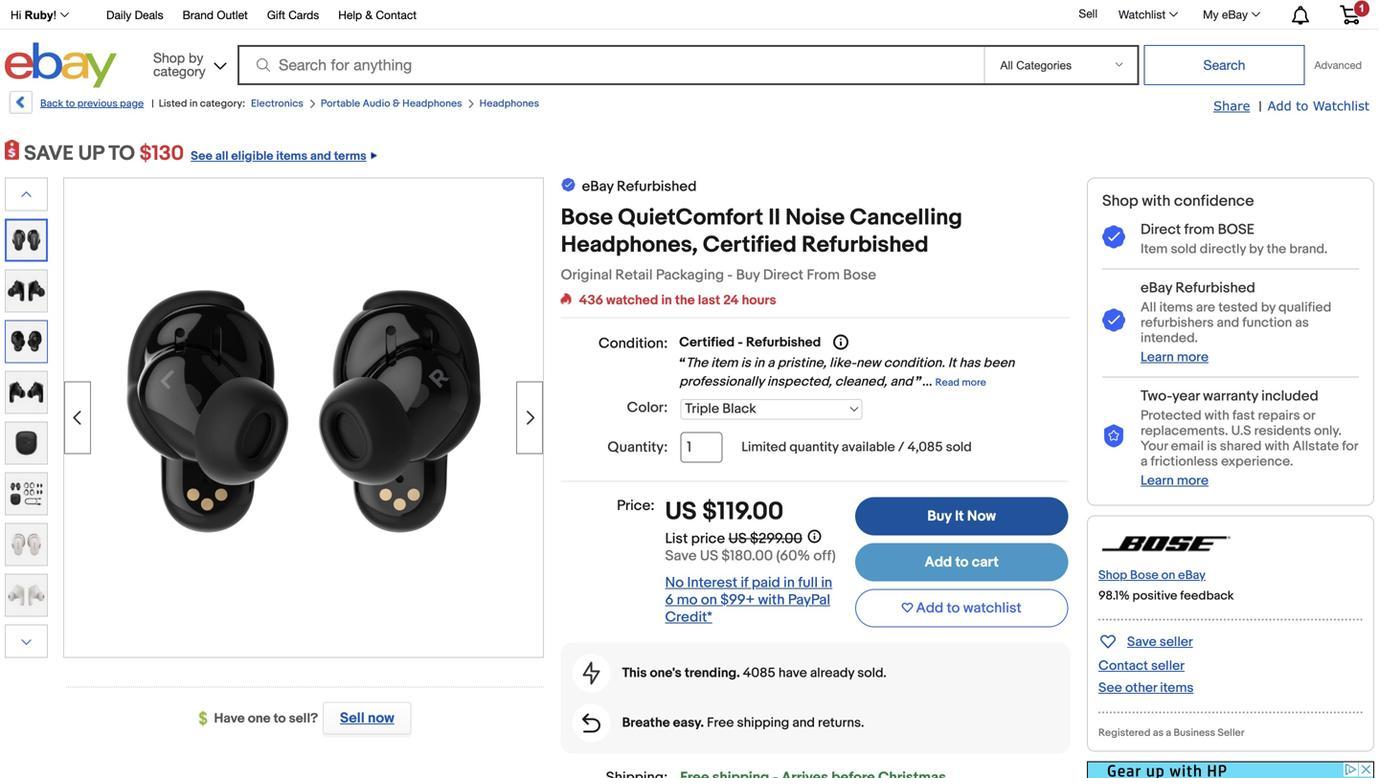 Task type: vqa. For each thing, say whether or not it's contained in the screenshot.
the leftmost "Share"
no



Task type: locate. For each thing, give the bounding box(es) containing it.
is down certified - refurbished
[[741, 355, 751, 372]]

save up the no
[[665, 548, 697, 565]]

my ebay link
[[1193, 3, 1269, 26]]

0 horizontal spatial &
[[365, 8, 373, 22]]

add right "share"
[[1268, 98, 1292, 113]]

more down has
[[962, 377, 987, 389]]

0 vertical spatial watchlist
[[1119, 8, 1166, 21]]

certified up hours
[[703, 232, 797, 259]]

with details__icon image for breathe easy.
[[583, 714, 601, 733]]

0 vertical spatial direct
[[1141, 221, 1181, 239]]

1 vertical spatial by
[[1250, 241, 1264, 258]]

seller inside button
[[1160, 634, 1193, 651]]

a down certified - refurbished
[[768, 355, 775, 372]]

contact inside account navigation
[[376, 8, 417, 22]]

picture 3 of 13 image
[[6, 271, 47, 312]]

to inside button
[[947, 600, 960, 617]]

and right are
[[1217, 315, 1240, 331]]

us $119.00 main content
[[561, 176, 1071, 779]]

(60%
[[776, 548, 811, 565]]

with details__icon image for this one's trending.
[[583, 662, 600, 685]]

and left "
[[890, 374, 913, 390]]

1 vertical spatial as
[[1153, 727, 1164, 740]]

contact
[[376, 8, 417, 22], [1099, 658, 1149, 675]]

seller for contact
[[1152, 658, 1185, 675]]

sell left watchlist link
[[1079, 7, 1098, 20]]

0 vertical spatial &
[[365, 8, 373, 22]]

as right function
[[1296, 315, 1309, 331]]

sell now
[[340, 710, 394, 728]]

0 vertical spatial sell
[[1079, 7, 1098, 20]]

None submit
[[1144, 45, 1305, 85]]

in right listed
[[190, 98, 198, 110]]

by down brand
[[189, 50, 203, 66]]

with details__icon image left the item
[[1103, 226, 1126, 250]]

us down the $119.00
[[729, 531, 747, 548]]

0 vertical spatial add
[[1268, 98, 1292, 113]]

it inside " the item is in a pristine, like-new condition. it has been professionally inspected, cleaned, and
[[948, 355, 956, 372]]

save for save seller
[[1128, 634, 1157, 651]]

1 vertical spatial buy
[[928, 508, 952, 525]]

ebay right "my"
[[1222, 8, 1248, 21]]

the left last
[[675, 293, 695, 309]]

seller down save seller
[[1152, 658, 1185, 675]]

u.s
[[1232, 423, 1252, 440]]

by right tested
[[1261, 300, 1276, 316]]

ebay refurbished up headphones,
[[582, 178, 697, 195]]

0 horizontal spatial contact
[[376, 8, 417, 22]]

contact right help
[[376, 8, 417, 22]]

terms
[[334, 149, 367, 164]]

with inside no interest if paid in full in 6 mo on $99+ with paypal credit*
[[758, 592, 785, 609]]

more down frictionless
[[1177, 473, 1209, 489]]

0 horizontal spatial the
[[675, 293, 695, 309]]

headphones
[[403, 98, 462, 110], [480, 98, 539, 110]]

have one to sell?
[[214, 711, 318, 728]]

& right audio
[[393, 98, 400, 110]]

1 vertical spatial shop
[[1103, 192, 1139, 211]]

0 vertical spatial sold
[[1171, 241, 1197, 258]]

returns.
[[818, 716, 865, 732]]

or
[[1304, 408, 1316, 424]]

2 vertical spatial shop
[[1099, 568, 1128, 583]]

picture 7 of 13 image
[[6, 474, 47, 515]]

from
[[1185, 221, 1215, 239]]

1 vertical spatial is
[[1207, 439, 1217, 455]]

0 vertical spatial learn more link
[[1141, 350, 1209, 366]]

more down intended.
[[1177, 350, 1209, 366]]

0 vertical spatial certified
[[703, 232, 797, 259]]

ebay inside my ebay link
[[1222, 8, 1248, 21]]

shop for shop with confidence
[[1103, 192, 1139, 211]]

1 horizontal spatial as
[[1296, 315, 1309, 331]]

save inside button
[[1128, 634, 1157, 651]]

0 horizontal spatial direct
[[763, 267, 804, 284]]

learn more link down frictionless
[[1141, 473, 1209, 489]]

learn more link for ebay refurbished
[[1141, 350, 1209, 366]]

bose up positive
[[1131, 568, 1159, 583]]

1 horizontal spatial -
[[738, 335, 743, 351]]

items right other
[[1160, 680, 1194, 697]]

refurbished up are
[[1176, 280, 1256, 297]]

see left other
[[1099, 680, 1123, 697]]

with details__icon image for ebay refurbished
[[1103, 309, 1126, 333]]

direct from bose item sold directly by the brand.
[[1141, 221, 1328, 258]]

to right back
[[66, 98, 75, 110]]

1 vertical spatial see
[[1099, 680, 1123, 697]]

2 horizontal spatial bose
[[1131, 568, 1159, 583]]

on right mo
[[701, 592, 717, 609]]

1 horizontal spatial see
[[1099, 680, 1123, 697]]

no interest if paid in full in 6 mo on $99+ with paypal credit*
[[665, 575, 833, 626]]

already
[[810, 666, 855, 682]]

a inside two-year warranty included protected with fast repairs or replacements. u.s residents only. your email is shared with allstate for a frictionless experience. learn more
[[1141, 454, 1148, 470]]

share button
[[1214, 98, 1251, 115]]

last
[[698, 293, 721, 309]]

1 horizontal spatial save
[[1128, 634, 1157, 651]]

1 horizontal spatial contact
[[1099, 658, 1149, 675]]

ebay up feedback
[[1179, 568, 1206, 583]]

your
[[1141, 439, 1168, 455]]

shop left confidence at top right
[[1103, 192, 1139, 211]]

refurbished up from
[[802, 232, 929, 259]]

buy up hours
[[736, 267, 760, 284]]

certified - refurbished
[[680, 335, 821, 351]]

with details__icon image
[[1103, 226, 1126, 250], [1103, 309, 1126, 333], [1103, 425, 1126, 449], [583, 662, 600, 685], [583, 714, 601, 733]]

sold down from
[[1171, 241, 1197, 258]]

& right help
[[365, 8, 373, 22]]

1 horizontal spatial watchlist
[[1313, 98, 1370, 113]]

shop up 98.1%
[[1099, 568, 1128, 583]]

1 horizontal spatial bose
[[843, 267, 877, 284]]

seller inside contact seller see other items
[[1152, 658, 1185, 675]]

0 vertical spatial save
[[665, 548, 697, 565]]

...
[[923, 374, 933, 390]]

sell left now
[[340, 710, 365, 728]]

0 vertical spatial learn
[[1141, 350, 1174, 366]]

0 vertical spatial shop
[[153, 50, 185, 66]]

shop for shop by category
[[153, 50, 185, 66]]

breathe easy. free shipping and returns.
[[622, 716, 865, 732]]

shop by category
[[153, 50, 206, 79]]

0 horizontal spatial is
[[741, 355, 751, 372]]

to left cart
[[956, 554, 969, 571]]

1 horizontal spatial a
[[1141, 454, 1148, 470]]

buy inside buy it now link
[[928, 508, 952, 525]]

more inside two-year warranty included protected with fast repairs or replacements. u.s residents only. your email is shared with allstate for a frictionless experience. learn more
[[1177, 473, 1209, 489]]

1 vertical spatial contact
[[1099, 658, 1149, 675]]

1 vertical spatial a
[[1141, 454, 1148, 470]]

watched
[[606, 293, 659, 309]]

contact seller see other items
[[1099, 658, 1194, 697]]

see left all
[[191, 149, 213, 164]]

0 vertical spatial it
[[948, 355, 956, 372]]

2 vertical spatial by
[[1261, 300, 1276, 316]]

with details__icon image for direct from bose
[[1103, 226, 1126, 250]]

watchlist
[[1119, 8, 1166, 21], [1313, 98, 1370, 113]]

0 vertical spatial buy
[[736, 267, 760, 284]]

as right registered
[[1153, 727, 1164, 740]]

new
[[856, 355, 881, 372]]

| right share button
[[1259, 99, 1262, 115]]

add inside button
[[916, 600, 944, 617]]

advertisement region
[[1087, 762, 1375, 779]]

intended.
[[1141, 330, 1198, 347]]

sold inside us $119.00 main content
[[946, 440, 972, 456]]

it left now
[[955, 508, 964, 525]]

help & contact
[[338, 8, 417, 22]]

available
[[842, 440, 895, 456]]

1 vertical spatial sell
[[340, 710, 365, 728]]

items right eligible
[[276, 149, 308, 164]]

limited
[[742, 440, 787, 456]]

picture 4 of 13 image
[[6, 321, 47, 363]]

refurbished up quietcomfort
[[617, 178, 697, 195]]

contact up other
[[1099, 658, 1149, 675]]

us
[[665, 498, 697, 527], [729, 531, 747, 548], [700, 548, 719, 565]]

1 horizontal spatial on
[[1162, 568, 1176, 583]]

items
[[276, 149, 308, 164], [1160, 300, 1193, 316], [1160, 680, 1194, 697]]

& inside account navigation
[[365, 8, 373, 22]]

| left listed
[[152, 98, 154, 110]]

the
[[1267, 241, 1287, 258], [675, 293, 695, 309]]

daily deals link
[[106, 5, 163, 26]]

in
[[190, 98, 198, 110], [661, 293, 672, 309], [754, 355, 765, 372], [784, 575, 795, 592], [821, 575, 833, 592]]

to for cart
[[956, 554, 969, 571]]

on up 98.1% positive feedback at the bottom
[[1162, 568, 1176, 583]]

see inside contact seller see other items
[[1099, 680, 1123, 697]]

a left frictionless
[[1141, 454, 1148, 470]]

full
[[798, 575, 818, 592]]

0 horizontal spatial as
[[1153, 727, 1164, 740]]

0 horizontal spatial save
[[665, 548, 697, 565]]

with right "if"
[[758, 592, 785, 609]]

1 horizontal spatial sell
[[1079, 7, 1098, 20]]

save inside us $119.00 main content
[[665, 548, 697, 565]]

eligible
[[231, 149, 274, 164]]

2 vertical spatial items
[[1160, 680, 1194, 697]]

is inside two-year warranty included protected with fast repairs or replacements. u.s residents only. your email is shared with allstate for a frictionless experience. learn more
[[1207, 439, 1217, 455]]

email
[[1171, 439, 1204, 455]]

0 vertical spatial a
[[768, 355, 775, 372]]

watchlist down advanced link
[[1313, 98, 1370, 113]]

1 horizontal spatial is
[[1207, 439, 1217, 455]]

1 horizontal spatial &
[[393, 98, 400, 110]]

2 vertical spatial more
[[1177, 473, 1209, 489]]

1 vertical spatial learn
[[1141, 473, 1174, 489]]

like-
[[830, 355, 856, 372]]

picture 8 of 13 image
[[6, 525, 47, 566]]

sell for sell
[[1079, 7, 1098, 20]]

1 vertical spatial items
[[1160, 300, 1193, 316]]

shop up listed
[[153, 50, 185, 66]]

learn more link
[[1141, 350, 1209, 366], [1141, 473, 1209, 489]]

1 vertical spatial learn more link
[[1141, 473, 1209, 489]]

have
[[779, 666, 807, 682]]

bose down text__icon
[[561, 205, 613, 232]]

direct up hours
[[763, 267, 804, 284]]

to inside "link"
[[66, 98, 75, 110]]

0 horizontal spatial on
[[701, 592, 717, 609]]

0 horizontal spatial a
[[768, 355, 775, 372]]

year
[[1173, 388, 1200, 405]]

- up '24'
[[728, 267, 733, 284]]

1 vertical spatial seller
[[1152, 658, 1185, 675]]

with details__icon image left this
[[583, 662, 600, 685]]

to left the watchlist at the right bottom
[[947, 600, 960, 617]]

with down repairs
[[1265, 439, 1290, 455]]

in right watched
[[661, 293, 672, 309]]

learn more link down intended.
[[1141, 350, 1209, 366]]

buy left now
[[928, 508, 952, 525]]

seller
[[1160, 634, 1193, 651], [1152, 658, 1185, 675]]

in down certified - refurbished
[[754, 355, 765, 372]]

0 vertical spatial the
[[1267, 241, 1287, 258]]

0 vertical spatial bose
[[561, 205, 613, 232]]

2 horizontal spatial a
[[1166, 727, 1172, 740]]

0 vertical spatial as
[[1296, 315, 1309, 331]]

2 headphones from the left
[[480, 98, 539, 110]]

direct up the item
[[1141, 221, 1181, 239]]

us up list
[[665, 498, 697, 527]]

by down bose
[[1250, 241, 1264, 258]]

us up interest
[[700, 548, 719, 565]]

0 horizontal spatial watchlist
[[1119, 8, 1166, 21]]

0 vertical spatial is
[[741, 355, 751, 372]]

the inside direct from bose item sold directly by the brand.
[[1267, 241, 1287, 258]]

buy inside bose quietcomfort ii noise cancelling headphones, certified refurbished original retail packaging - buy direct from bose
[[736, 267, 760, 284]]

items right the all
[[1160, 300, 1193, 316]]

certified up the
[[680, 335, 735, 351]]

ebay right text__icon
[[582, 178, 614, 195]]

save us $180.00 (60% off)
[[665, 548, 836, 565]]

learn inside two-year warranty included protected with fast repairs or replacements. u.s residents only. your email is shared with allstate for a frictionless experience. learn more
[[1141, 473, 1174, 489]]

1 horizontal spatial buy
[[928, 508, 952, 525]]

0 vertical spatial items
[[276, 149, 308, 164]]

sell for sell now
[[340, 710, 365, 728]]

2 vertical spatial add
[[916, 600, 944, 617]]

1 vertical spatial it
[[955, 508, 964, 525]]

original
[[561, 267, 612, 284]]

shop by category button
[[145, 43, 231, 84]]

0 horizontal spatial see
[[191, 149, 213, 164]]

watchlist right the sell link
[[1119, 8, 1166, 21]]

watchlist
[[964, 600, 1022, 617]]

1 vertical spatial add
[[925, 554, 952, 571]]

back
[[40, 98, 63, 110]]

by inside shop by category
[[189, 50, 203, 66]]

replacements.
[[1141, 423, 1229, 440]]

none submit inside shop by category banner
[[1144, 45, 1305, 85]]

it left has
[[948, 355, 956, 372]]

0 horizontal spatial sell
[[340, 710, 365, 728]]

to down advanced link
[[1296, 98, 1309, 113]]

1 learn more link from the top
[[1141, 350, 1209, 366]]

seller up the contact seller link
[[1160, 634, 1193, 651]]

advanced link
[[1305, 46, 1372, 84]]

learn more link for two-year warranty included
[[1141, 473, 1209, 489]]

ebay refurbished up are
[[1141, 280, 1256, 297]]

sold right 4,085
[[946, 440, 972, 456]]

1 vertical spatial &
[[393, 98, 400, 110]]

inspected,
[[767, 374, 832, 390]]

1 vertical spatial more
[[962, 377, 987, 389]]

save up the contact seller link
[[1128, 634, 1157, 651]]

with details__icon image left the all
[[1103, 309, 1126, 333]]

0 horizontal spatial sold
[[946, 440, 972, 456]]

0 vertical spatial on
[[1162, 568, 1176, 583]]

2 learn from the top
[[1141, 473, 1174, 489]]

ebay refurbished
[[582, 178, 697, 195], [1141, 280, 1256, 297]]

- up item
[[738, 335, 743, 351]]

1 horizontal spatial headphones
[[480, 98, 539, 110]]

with details__icon image left the 'breathe'
[[583, 714, 601, 733]]

Quantity: text field
[[680, 433, 723, 463]]

learn down intended.
[[1141, 350, 1174, 366]]

buy
[[736, 267, 760, 284], [928, 508, 952, 525]]

one's
[[650, 666, 682, 682]]

0 horizontal spatial |
[[152, 98, 154, 110]]

1 horizontal spatial |
[[1259, 99, 1262, 115]]

1 vertical spatial save
[[1128, 634, 1157, 651]]

0 horizontal spatial bose
[[561, 205, 613, 232]]

the left 'brand.'
[[1267, 241, 1287, 258]]

0 vertical spatial -
[[728, 267, 733, 284]]

watchlist link
[[1108, 3, 1187, 26]]

with details__icon image left 'your'
[[1103, 425, 1126, 449]]

gift
[[267, 8, 285, 22]]

if
[[741, 575, 749, 592]]

the inside us $119.00 main content
[[675, 293, 695, 309]]

1 horizontal spatial us
[[700, 548, 719, 565]]

0 vertical spatial contact
[[376, 8, 417, 22]]

|
[[152, 98, 154, 110], [1259, 99, 1262, 115]]

save for save us $180.00 (60% off)
[[665, 548, 697, 565]]

1 vertical spatial the
[[675, 293, 695, 309]]

1 horizontal spatial sold
[[1171, 241, 1197, 258]]

4,085
[[908, 440, 943, 456]]

sell inside account navigation
[[1079, 7, 1098, 20]]

free
[[707, 716, 734, 732]]

0 horizontal spatial ebay refurbished
[[582, 178, 697, 195]]

2 vertical spatial a
[[1166, 727, 1172, 740]]

1 horizontal spatial direct
[[1141, 221, 1181, 239]]

1 vertical spatial on
[[701, 592, 717, 609]]

is right email
[[1207, 439, 1217, 455]]

1 horizontal spatial the
[[1267, 241, 1287, 258]]

1 vertical spatial direct
[[763, 267, 804, 284]]

0 horizontal spatial -
[[728, 267, 733, 284]]

bose right from
[[843, 267, 877, 284]]

$299.00
[[750, 531, 803, 548]]

0 horizontal spatial buy
[[736, 267, 760, 284]]

shop inside shop by category
[[153, 50, 185, 66]]

and left returns.
[[793, 716, 815, 732]]

2 learn more link from the top
[[1141, 473, 1209, 489]]

watchlist inside account navigation
[[1119, 8, 1166, 21]]

0 vertical spatial ebay refurbished
[[582, 178, 697, 195]]

0 horizontal spatial headphones
[[403, 98, 462, 110]]

a left "business"
[[1166, 727, 1172, 740]]

in left the full
[[784, 575, 795, 592]]

save up to $130
[[24, 141, 184, 166]]

add
[[1268, 98, 1292, 113], [925, 554, 952, 571], [916, 600, 944, 617]]

refurbished
[[617, 178, 697, 195], [802, 232, 929, 259], [1176, 280, 1256, 297], [746, 335, 821, 351]]

1 horizontal spatial ebay refurbished
[[1141, 280, 1256, 297]]

cancelling
[[850, 205, 963, 232]]

to
[[66, 98, 75, 110], [1296, 98, 1309, 113], [956, 554, 969, 571], [947, 600, 960, 617], [274, 711, 286, 728]]

436 watched in the last 24 hours
[[579, 293, 777, 309]]

and inside " the item is in a pristine, like-new condition. it has been professionally inspected, cleaned, and
[[890, 374, 913, 390]]

Search for anything text field
[[240, 47, 981, 83]]

0 vertical spatial by
[[189, 50, 203, 66]]

2 vertical spatial bose
[[1131, 568, 1159, 583]]

to for watchlist
[[947, 600, 960, 617]]

a
[[768, 355, 775, 372], [1141, 454, 1148, 470], [1166, 727, 1172, 740]]

items inside contact seller see other items
[[1160, 680, 1194, 697]]

learn down frictionless
[[1141, 473, 1174, 489]]

us $119.00
[[665, 498, 784, 527]]

add left cart
[[925, 554, 952, 571]]

1 vertical spatial -
[[738, 335, 743, 351]]

as
[[1296, 315, 1309, 331], [1153, 727, 1164, 740]]

add down add to cart link
[[916, 600, 944, 617]]

1 vertical spatial sold
[[946, 440, 972, 456]]

98.1%
[[1099, 589, 1130, 604]]



Task type: describe. For each thing, give the bounding box(es) containing it.
color
[[627, 399, 664, 417]]

back to previous page link
[[8, 91, 144, 121]]

shop with confidence
[[1103, 192, 1255, 211]]

allstate
[[1293, 439, 1339, 455]]

list price us $299.00
[[665, 531, 803, 548]]

to for previous
[[66, 98, 75, 110]]

electronics
[[251, 98, 304, 110]]

this
[[622, 666, 647, 682]]

text__icon image
[[561, 176, 576, 195]]

now
[[368, 710, 394, 728]]

| listed in category:
[[152, 98, 245, 110]]

mo
[[677, 592, 698, 609]]

1 link
[[1329, 0, 1372, 28]]

seller for save
[[1160, 634, 1193, 651]]

1 headphones from the left
[[403, 98, 462, 110]]

buy it now link
[[855, 498, 1069, 536]]

positive
[[1133, 589, 1178, 604]]

dollar sign image
[[199, 712, 214, 727]]

6
[[665, 592, 674, 609]]

with up the item
[[1142, 192, 1171, 211]]

1 learn from the top
[[1141, 350, 1174, 366]]

list
[[665, 531, 688, 548]]

help & contact link
[[338, 5, 417, 26]]

one
[[248, 711, 271, 728]]

add for add to cart
[[925, 554, 952, 571]]

| inside "share | add to watchlist"
[[1259, 99, 1262, 115]]

warranty
[[1203, 388, 1259, 405]]

direct inside direct from bose item sold directly by the brand.
[[1141, 221, 1181, 239]]

more information - about this item condition image
[[834, 335, 849, 350]]

daily
[[106, 8, 131, 22]]

picture 2 of 13 image
[[7, 221, 46, 260]]

in right the full
[[821, 575, 833, 592]]

1 vertical spatial ebay refurbished
[[1141, 280, 1256, 297]]

audio
[[363, 98, 390, 110]]

save seller
[[1128, 634, 1193, 651]]

interest
[[687, 575, 738, 592]]

refurbished inside bose quietcomfort ii noise cancelling headphones, certified refurbished original retail packaging - buy direct from bose
[[802, 232, 929, 259]]

picture 6 of 13 image
[[6, 423, 47, 464]]

shop bose on ebay link
[[1099, 568, 1206, 583]]

" ... read more
[[916, 374, 987, 390]]

more inside " ... read more
[[962, 377, 987, 389]]

add inside "share | add to watchlist"
[[1268, 98, 1292, 113]]

all items are tested by qualified refurbishers and function as intended.
[[1141, 300, 1332, 347]]

electronics link
[[251, 98, 304, 110]]

protected
[[1141, 408, 1202, 424]]

by inside all items are tested by qualified refurbishers and function as intended.
[[1261, 300, 1276, 316]]

is inside " the item is in a pristine, like-new condition. it has been professionally inspected, cleaned, and
[[741, 355, 751, 372]]

bose quietcomfort ii noise cancelling headphones, certified refurbished original retail packaging - buy direct from bose
[[561, 205, 963, 284]]

direct inside bose quietcomfort ii noise cancelling headphones, certified refurbished original retail packaging - buy direct from bose
[[763, 267, 804, 284]]

all
[[215, 149, 229, 164]]

to inside "share | add to watchlist"
[[1296, 98, 1309, 113]]

contact inside contact seller see other items
[[1099, 658, 1149, 675]]

only.
[[1315, 423, 1342, 440]]

ebay refurbished inside us $119.00 main content
[[582, 178, 697, 195]]

ebay inside us $119.00 main content
[[582, 178, 614, 195]]

feedback
[[1181, 589, 1234, 604]]

shop by category banner
[[0, 0, 1375, 93]]

see all eligible items and terms link
[[184, 141, 377, 166]]

read more link
[[936, 374, 987, 390]]

condition.
[[884, 355, 945, 372]]

2 horizontal spatial us
[[729, 531, 747, 548]]

as inside all items are tested by qualified refurbishers and function as intended.
[[1296, 315, 1309, 331]]

frictionless
[[1151, 454, 1219, 470]]

1 vertical spatial certified
[[680, 335, 735, 351]]

previous
[[77, 98, 118, 110]]

cards
[[289, 8, 319, 22]]

no
[[665, 575, 684, 592]]

ebay up the all
[[1141, 280, 1173, 297]]

included
[[1262, 388, 1319, 405]]

$180.00
[[722, 548, 773, 565]]

0 horizontal spatial us
[[665, 498, 697, 527]]

brand outlet
[[183, 8, 248, 22]]

are
[[1196, 300, 1216, 316]]

0 vertical spatial see
[[191, 149, 213, 164]]

account navigation
[[0, 0, 1375, 30]]

seller
[[1218, 727, 1245, 740]]

shop for shop bose on ebay
[[1099, 568, 1128, 583]]

with down 'warranty'
[[1205, 408, 1230, 424]]

help
[[338, 8, 362, 22]]

add for add to watchlist
[[916, 600, 944, 617]]

condition:
[[599, 335, 668, 353]]

sold inside direct from bose item sold directly by the brand.
[[1171, 241, 1197, 258]]

and left terms
[[310, 149, 331, 164]]

paid
[[752, 575, 781, 592]]

add to cart link
[[855, 544, 1069, 582]]

and inside all items are tested by qualified refurbishers and function as intended.
[[1217, 315, 1240, 331]]

$130
[[140, 141, 184, 166]]

on inside no interest if paid in full in 6 mo on $99+ with paypal credit*
[[701, 592, 717, 609]]

quantity
[[790, 440, 839, 456]]

in inside " the item is in a pristine, like-new condition. it has been professionally inspected, cleaned, and
[[754, 355, 765, 372]]

my ebay
[[1203, 8, 1248, 21]]

buy it now
[[928, 508, 996, 525]]

contact seller link
[[1099, 658, 1185, 675]]

with details__icon image for two-year warranty included
[[1103, 425, 1126, 449]]

!
[[53, 9, 57, 22]]

add to watchlist link
[[1268, 98, 1370, 115]]

directly
[[1200, 241, 1247, 258]]

been
[[984, 355, 1015, 372]]

portable audio & headphones link
[[321, 98, 462, 110]]

1
[[1359, 2, 1365, 14]]

add to watchlist button
[[855, 590, 1069, 628]]

gift cards link
[[267, 5, 319, 26]]

- inside bose quietcomfort ii noise cancelling headphones, certified refurbished original retail packaging - buy direct from bose
[[728, 267, 733, 284]]

certified inside bose quietcomfort ii noise cancelling headphones, certified refurbished original retail packaging - buy direct from bose
[[703, 232, 797, 259]]

refurbished up pristine,
[[746, 335, 821, 351]]

sold.
[[858, 666, 887, 682]]

residents
[[1255, 423, 1312, 440]]

retail
[[616, 267, 653, 284]]

repairs
[[1258, 408, 1301, 424]]

picture 5 of 13 image
[[6, 372, 47, 413]]

by inside direct from bose item sold directly by the brand.
[[1250, 241, 1264, 258]]

category:
[[200, 98, 245, 110]]

listed
[[159, 98, 187, 110]]

no interest if paid in full in 6 mo on $99+ with paypal credit* link
[[665, 575, 833, 626]]

my
[[1203, 8, 1219, 21]]

other
[[1126, 680, 1157, 697]]

bose
[[1218, 221, 1255, 239]]

1 vertical spatial bose
[[843, 267, 877, 284]]

daily deals
[[106, 8, 163, 22]]

experience.
[[1222, 454, 1294, 470]]

ruby
[[25, 9, 53, 22]]

read
[[936, 377, 960, 389]]

two-year warranty included protected with fast repairs or replacements. u.s residents only. your email is shared with allstate for a frictionless experience. learn more
[[1141, 388, 1359, 489]]

portable audio & headphones
[[321, 98, 462, 110]]

two-
[[1141, 388, 1173, 405]]

price:
[[617, 498, 655, 515]]

sell link
[[1071, 7, 1107, 20]]

headphones link
[[480, 98, 539, 110]]

picture 9 of 13 image
[[6, 575, 47, 616]]

watchlist inside "share | add to watchlist"
[[1313, 98, 1370, 113]]

items inside all items are tested by qualified refurbishers and function as intended.
[[1160, 300, 1193, 316]]

0 vertical spatial more
[[1177, 350, 1209, 366]]

now
[[967, 508, 996, 525]]

bose quietcomfort ii noise cancelling headphones, certified refurbished - picture 4 of 13 image
[[64, 236, 543, 596]]

" the item is in a pristine, like-new condition. it has been professionally inspected, cleaned, and
[[680, 355, 1015, 390]]

to right one
[[274, 711, 286, 728]]

a inside " the item is in a pristine, like-new condition. it has been professionally inspected, cleaned, and
[[768, 355, 775, 372]]

noise
[[786, 205, 845, 232]]

this one's trending. 4085 have already sold.
[[622, 666, 887, 682]]



